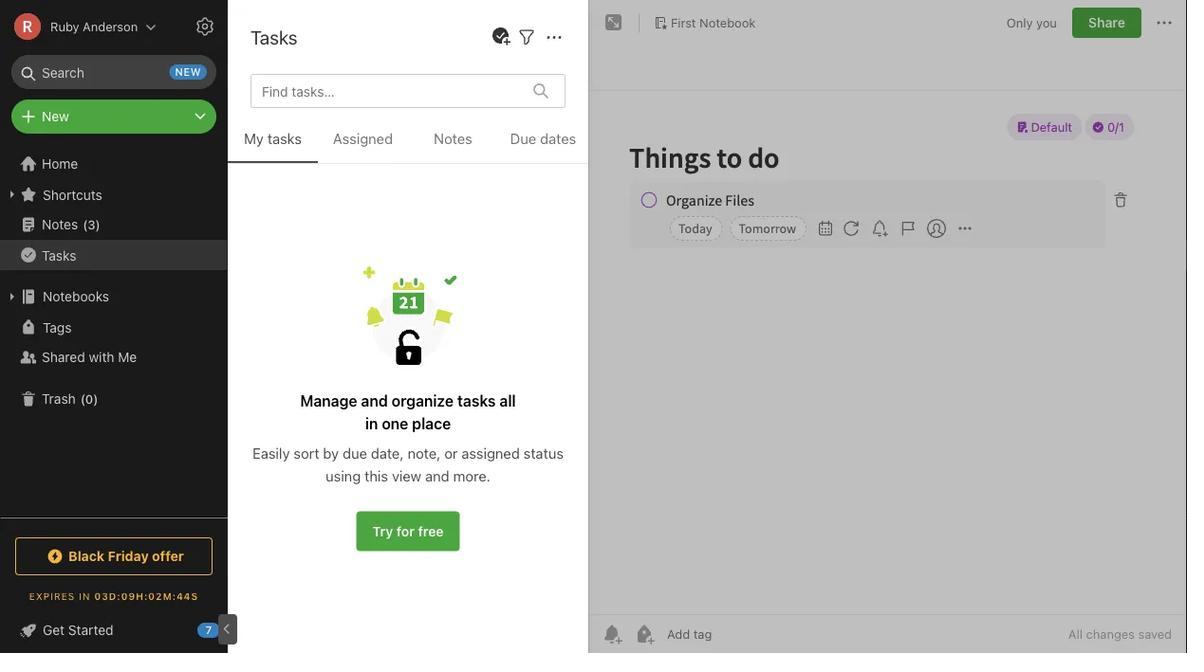 Task type: vqa. For each thing, say whether or not it's contained in the screenshot.
search box
no



Task type: describe. For each thing, give the bounding box(es) containing it.
notes inside notes button
[[434, 131, 472, 147]]

new task image
[[490, 26, 513, 48]]

due dates
[[510, 131, 576, 147]]

only
[[1007, 15, 1033, 30]]

shortcuts
[[43, 187, 102, 202]]

tree containing home
[[0, 149, 228, 517]]

get started
[[43, 623, 114, 639]]

1 horizontal spatial tasks
[[251, 26, 297, 48]]

using
[[326, 468, 361, 485]]

manage and organize tasks all in one place
[[300, 392, 516, 433]]

my tasks button
[[228, 127, 318, 163]]

anderson
[[83, 19, 138, 34]]

images
[[437, 132, 481, 148]]

Filter tasks field
[[515, 25, 538, 49]]

3 inside notes ( 3 )
[[88, 218, 96, 232]]

add a reminder image
[[601, 624, 624, 646]]

milk eggs sugar cheese
[[258, 253, 357, 286]]

expires
[[29, 591, 75, 602]]

just now
[[427, 429, 475, 442]]

only you
[[1007, 15, 1057, 30]]

shared with me
[[42, 350, 137, 365]]

tags button
[[0, 312, 227, 343]]

images button
[[405, 125, 513, 156]]

first notebook for the bottommost first notebook button
[[275, 132, 366, 148]]

note,
[[408, 446, 441, 462]]

share button
[[1072, 8, 1142, 38]]

expires in 03d:09h:02m:44s
[[29, 591, 199, 602]]

black friday offer button
[[15, 538, 213, 576]]

one
[[382, 415, 408, 433]]

first notebook for first notebook button within the note window "element"
[[671, 15, 756, 30]]

tasks button
[[0, 240, 227, 270]]

offer
[[152, 549, 184, 565]]

easily sort by due date, note, or assigned status using this view and more.
[[253, 446, 564, 485]]

first for the bottommost first notebook button
[[275, 132, 302, 148]]

0 horizontal spatial notes
[[42, 217, 78, 233]]

or
[[444, 446, 458, 462]]

notebooks link
[[0, 282, 227, 312]]

assigned
[[462, 446, 520, 462]]

me
[[118, 350, 137, 365]]

dates
[[540, 131, 576, 147]]

3 notes
[[251, 59, 297, 75]]

all
[[500, 392, 516, 410]]

shared with me link
[[0, 343, 227, 373]]

assigned button
[[318, 127, 408, 163]]

notes button
[[408, 127, 498, 163]]

more.
[[453, 468, 491, 485]]

date,
[[371, 446, 404, 462]]

changes
[[1086, 628, 1135, 642]]

try
[[372, 524, 393, 540]]

cheese
[[258, 270, 304, 286]]

notes ( 3 )
[[42, 217, 100, 233]]

tags
[[43, 320, 72, 335]]

due
[[343, 446, 367, 462]]

easily
[[253, 446, 290, 462]]

milk eggs sugar cheese button
[[243, 216, 400, 456]]

expand notebooks image
[[5, 289, 20, 305]]

new
[[42, 109, 69, 124]]

try for free
[[372, 524, 444, 540]]

just
[[427, 429, 449, 442]]

tasks inside manage and organize tasks all in one place
[[457, 392, 496, 410]]

status
[[524, 446, 564, 462]]

ruby anderson
[[50, 19, 138, 34]]

) for notes
[[96, 218, 100, 232]]

by
[[323, 446, 339, 462]]

first for first notebook button within the note window "element"
[[671, 15, 696, 30]]

shared
[[42, 350, 85, 365]]

saved
[[1138, 628, 1172, 642]]

all changes saved
[[1069, 628, 1172, 642]]

sugar
[[321, 253, 357, 269]]

for
[[397, 524, 415, 540]]

trash
[[42, 392, 76, 407]]

Note Editor text field
[[589, 91, 1187, 615]]

ruby
[[50, 19, 79, 34]]

eggs
[[287, 253, 317, 269]]

expand note image
[[603, 11, 625, 34]]

filter tasks image
[[515, 26, 538, 49]]

with
[[89, 350, 114, 365]]



Task type: locate. For each thing, give the bounding box(es) containing it.
and inside easily sort by due date, note, or assigned status using this view and more.
[[425, 468, 450, 485]]

click to collapse image
[[221, 619, 235, 642]]

0 vertical spatial first notebook
[[671, 15, 756, 30]]

my
[[244, 131, 264, 147]]

sort
[[294, 446, 319, 462]]

( for notes
[[83, 218, 88, 232]]

try for free button
[[356, 512, 460, 552]]

0 vertical spatial tasks
[[251, 26, 297, 48]]

get
[[43, 623, 65, 639]]

notebooks
[[43, 289, 109, 305]]

free
[[418, 524, 444, 540]]

3 inside note list element
[[251, 59, 259, 75]]

2 horizontal spatial notes
[[434, 131, 472, 147]]

)
[[96, 218, 100, 232], [93, 392, 98, 406]]

home link
[[0, 149, 228, 179]]

manage
[[300, 392, 357, 410]]

notebook inside note window "element"
[[700, 15, 756, 30]]

0 vertical spatial (
[[83, 218, 88, 232]]

0 horizontal spatial first
[[275, 132, 302, 148]]

more actions and view options image
[[543, 26, 566, 49]]

0 horizontal spatial 3
[[88, 218, 96, 232]]

tree
[[0, 149, 228, 517]]

tasks
[[251, 26, 297, 48], [42, 247, 76, 263]]

new
[[175, 66, 201, 78]]

due
[[510, 131, 536, 147]]

1 vertical spatial notes
[[434, 131, 472, 147]]

new search field
[[25, 55, 207, 89]]

first notebook button
[[647, 9, 762, 36], [246, 125, 398, 156]]

place
[[412, 415, 451, 433]]

tasks right my
[[267, 131, 302, 147]]

1 horizontal spatial and
[[425, 468, 450, 485]]

in
[[79, 591, 91, 602]]

0 vertical spatial first notebook button
[[647, 9, 762, 36]]

started
[[68, 623, 114, 639]]

note window element
[[589, 0, 1187, 654]]

Account field
[[0, 8, 157, 46]]

first notebook button down filters
[[246, 125, 398, 156]]

3 down shortcuts
[[88, 218, 96, 232]]

tasks
[[267, 131, 302, 147], [457, 392, 496, 410]]

notebook inside note list element
[[306, 132, 366, 148]]

2 vertical spatial notes
[[42, 217, 78, 233]]

( right trash
[[80, 392, 85, 406]]

Search text field
[[25, 55, 203, 89]]

0 horizontal spatial and
[[361, 392, 388, 410]]

1 vertical spatial first notebook button
[[246, 125, 398, 156]]

1 horizontal spatial first notebook
[[671, 15, 756, 30]]

organize
[[392, 392, 454, 410]]

0 horizontal spatial tasks
[[42, 247, 76, 263]]

0 horizontal spatial first notebook button
[[246, 125, 398, 156]]

1 horizontal spatial first notebook button
[[647, 9, 762, 36]]

0 horizontal spatial notebook
[[306, 132, 366, 148]]

3 left the notes
[[251, 59, 259, 75]]

tasks up the 3 notes in the top left of the page
[[251, 26, 297, 48]]

black
[[68, 549, 105, 565]]

due dates button
[[498, 127, 588, 163]]

1 vertical spatial notebook
[[306, 132, 366, 148]]

first notebook inside note window "element"
[[671, 15, 756, 30]]

first inside note window "element"
[[671, 15, 696, 30]]

1 vertical spatial and
[[425, 468, 450, 485]]

( inside notes ( 3 )
[[83, 218, 88, 232]]

(
[[83, 218, 88, 232], [80, 392, 85, 406]]

3
[[251, 59, 259, 75], [88, 218, 96, 232]]

1 vertical spatial tasks
[[42, 247, 76, 263]]

and down note,
[[425, 468, 450, 485]]

( for trash
[[80, 392, 85, 406]]

you
[[1036, 15, 1057, 30]]

tasks inside button
[[267, 131, 302, 147]]

notes
[[269, 19, 321, 41], [434, 131, 472, 147], [42, 217, 78, 233]]

) right trash
[[93, 392, 98, 406]]

0/1
[[448, 395, 464, 408]]

first notebook inside note list element
[[275, 132, 366, 148]]

0
[[85, 392, 93, 406]]

notebook for first notebook button within the note window "element"
[[700, 15, 756, 30]]

) inside notes ( 3 )
[[96, 218, 100, 232]]

home
[[42, 156, 78, 172]]

1 vertical spatial first notebook
[[275, 132, 366, 148]]

notes down shortcuts
[[42, 217, 78, 233]]

notes up the notes
[[269, 19, 321, 41]]

and inside manage and organize tasks all in one place
[[361, 392, 388, 410]]

1 vertical spatial 3
[[88, 218, 96, 232]]

Find tasks… text field
[[254, 76, 522, 107]]

first inside note list element
[[275, 132, 302, 148]]

0 vertical spatial first
[[671, 15, 696, 30]]

0 vertical spatial tasks
[[267, 131, 302, 147]]

1 horizontal spatial notes
[[269, 19, 321, 41]]

1 horizontal spatial tasks
[[457, 392, 496, 410]]

tasks left 'all'
[[457, 392, 496, 410]]

now
[[453, 429, 475, 442]]

first notebook button right expand note image
[[647, 9, 762, 36]]

add tag image
[[633, 624, 656, 646]]

1 vertical spatial (
[[80, 392, 85, 406]]

notes
[[262, 59, 297, 75]]

0 vertical spatial notebook
[[700, 15, 756, 30]]

shortcuts button
[[0, 179, 227, 210]]

) inside 'trash ( 0 )'
[[93, 392, 98, 406]]

in
[[365, 415, 378, 433]]

trash ( 0 )
[[42, 392, 98, 407]]

notes left due
[[434, 131, 472, 147]]

0 vertical spatial and
[[361, 392, 388, 410]]

first
[[671, 15, 696, 30], [275, 132, 302, 148]]

first notebook button inside note window "element"
[[647, 9, 762, 36]]

notes inside note list element
[[269, 19, 321, 41]]

7
[[206, 625, 212, 637]]

friday
[[108, 549, 149, 565]]

black friday offer
[[68, 549, 184, 565]]

0 horizontal spatial first notebook
[[275, 132, 366, 148]]

) for trash
[[93, 392, 98, 406]]

Help and Learning task checklist field
[[0, 616, 228, 646]]

milk
[[258, 253, 283, 269]]

1 vertical spatial )
[[93, 392, 98, 406]]

first notebook
[[671, 15, 756, 30], [275, 132, 366, 148]]

filters
[[247, 103, 290, 116]]

0 vertical spatial notes
[[269, 19, 321, 41]]

this
[[365, 468, 388, 485]]

0 horizontal spatial tasks
[[267, 131, 302, 147]]

note list element
[[228, 0, 589, 654]]

) down shortcuts button
[[96, 218, 100, 232]]

notebook for the bottommost first notebook button
[[306, 132, 366, 148]]

and
[[361, 392, 388, 410], [425, 468, 450, 485]]

assigned
[[333, 131, 393, 147]]

0 vertical spatial )
[[96, 218, 100, 232]]

( down shortcuts
[[83, 218, 88, 232]]

1 horizontal spatial first
[[671, 15, 696, 30]]

first right my
[[275, 132, 302, 148]]

my tasks
[[244, 131, 302, 147]]

new button
[[11, 100, 216, 134]]

notebook
[[700, 15, 756, 30], [306, 132, 366, 148]]

tasks down notes ( 3 )
[[42, 247, 76, 263]]

1 horizontal spatial 3
[[251, 59, 259, 75]]

1 vertical spatial first
[[275, 132, 302, 148]]

share
[[1089, 15, 1126, 30]]

first right expand note image
[[671, 15, 696, 30]]

0 vertical spatial 3
[[251, 59, 259, 75]]

all
[[1069, 628, 1083, 642]]

view
[[392, 468, 422, 485]]

03d:09h:02m:44s
[[94, 591, 199, 602]]

( inside 'trash ( 0 )'
[[80, 392, 85, 406]]

settings image
[[194, 15, 216, 38]]

More actions and view options field
[[538, 25, 566, 49]]

1 vertical spatial tasks
[[457, 392, 496, 410]]

and up in
[[361, 392, 388, 410]]

1 horizontal spatial notebook
[[700, 15, 756, 30]]

tasks inside button
[[42, 247, 76, 263]]



